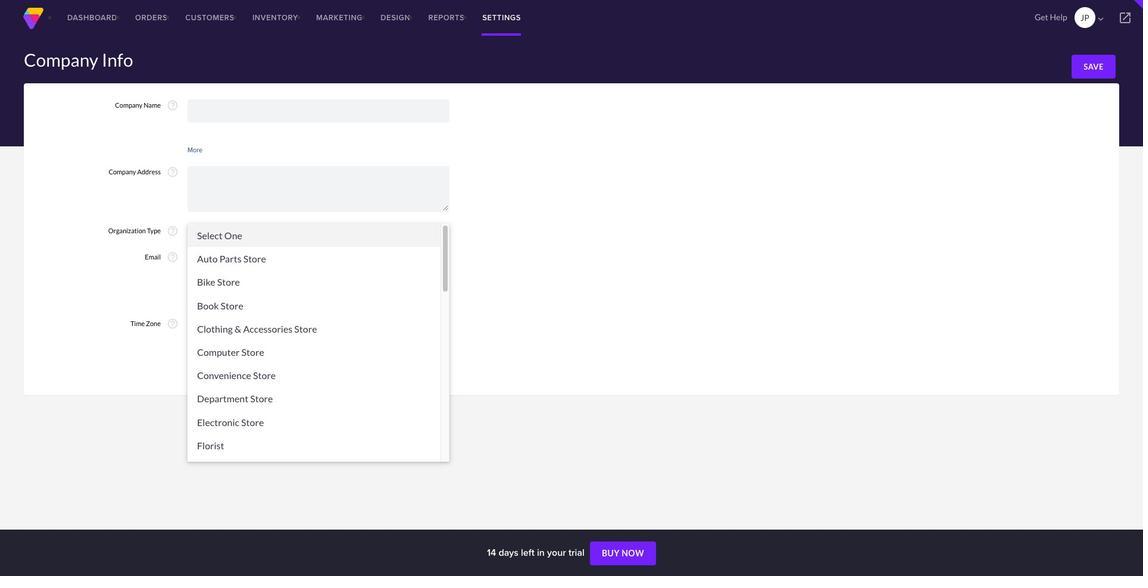 Task type: describe. For each thing, give the bounding box(es) containing it.
4 help_outline from the top
[[167, 251, 179, 263]]

store for book store
[[221, 300, 244, 311]]

book
[[197, 300, 219, 311]]

company for company address help_outline
[[109, 168, 136, 176]]

design
[[381, 12, 411, 23]]

savings
[[363, 343, 393, 354]]

help_outline for organization type help_outline
[[167, 225, 179, 237]]

more for help_outline
[[188, 297, 203, 307]]

time
[[131, 320, 145, 328]]

dashboard
[[67, 12, 117, 23]]

save link
[[1072, 55, 1116, 79]]

now
[[622, 549, 645, 559]]

convenience
[[197, 370, 251, 381]]

left
[[521, 546, 535, 560]]

reports
[[429, 12, 465, 23]]

get
[[1035, 12, 1049, 22]]

store for computer store
[[242, 347, 264, 358]]

convenience store
[[197, 370, 276, 381]]

department
[[197, 393, 249, 405]]

store for bike store
[[217, 277, 240, 288]]


[[1096, 14, 1107, 25]]

automatically adjust clock for daylight savings changes
[[202, 343, 429, 354]]

more link for help_outline
[[188, 297, 203, 307]]

name
[[144, 101, 161, 109]]

automatically
[[202, 343, 260, 354]]

days
[[499, 546, 519, 560]]

company address help_outline
[[109, 166, 179, 178]]

more link for name
[[188, 145, 203, 155]]

0 horizontal spatial &
[[219, 361, 224, 371]]

store for furniture store
[[239, 463, 261, 475]]

zone
[[146, 320, 161, 328]]

type
[[147, 227, 161, 235]]

address
[[137, 168, 161, 176]]

company info
[[24, 49, 133, 70]]

get help
[[1035, 12, 1068, 22]]

clothing & accessories store
[[197, 323, 317, 335]]

marketing
[[316, 12, 363, 23]]

buy now link
[[590, 542, 657, 566]]

14
[[487, 546, 496, 560]]

time zone help_outline
[[131, 318, 179, 330]]

computer store
[[197, 347, 264, 358]]

store right parts
[[243, 253, 266, 265]]

buy now
[[602, 549, 645, 559]]

your
[[547, 546, 566, 560]]

department store
[[197, 393, 273, 405]]

terms
[[200, 361, 218, 371]]

auto
[[197, 253, 218, 265]]

auto parts store
[[197, 253, 266, 265]]



Task type: vqa. For each thing, say whether or not it's contained in the screenshot.
anonymous_user link
no



Task type: locate. For each thing, give the bounding box(es) containing it.
help_outline right zone
[[167, 318, 179, 330]]

daylight
[[327, 343, 361, 354]]

furniture
[[197, 463, 237, 475]]

info
[[102, 49, 133, 70]]

jp
[[1081, 13, 1090, 23]]

florist
[[197, 440, 224, 451]]

settings
[[483, 12, 521, 23]]

1 vertical spatial &
[[219, 361, 224, 371]]

 link
[[1108, 0, 1144, 36]]

1 more link from the top
[[188, 145, 203, 155]]

0 vertical spatial &
[[235, 323, 241, 335]]

5 help_outline from the top
[[167, 318, 179, 330]]

select one
[[197, 230, 242, 241]]

accessories
[[243, 323, 293, 335]]

2  from the top
[[431, 320, 444, 333]]

adjust
[[262, 343, 288, 354]]


[[1119, 11, 1133, 25]]

3 help_outline from the top
[[167, 225, 179, 237]]

furniture store
[[197, 463, 261, 475]]

trial
[[569, 546, 585, 560]]

1 vertical spatial more
[[188, 297, 203, 307]]

bike store
[[197, 277, 240, 288]]

company inside company address help_outline
[[109, 168, 136, 176]]

company
[[24, 49, 98, 70], [115, 101, 142, 109], [109, 168, 136, 176]]

1 vertical spatial more link
[[188, 297, 203, 307]]

edit
[[188, 361, 199, 371]]

edit terms & conditions link
[[188, 361, 257, 371]]

help_outline right "email"
[[167, 251, 179, 263]]

company inside company name help_outline
[[115, 101, 142, 109]]

company left "name" on the top left of the page
[[115, 101, 142, 109]]

1 more from the top
[[188, 145, 203, 155]]

store for electronic store
[[241, 417, 264, 428]]

select
[[197, 230, 223, 241]]

company left address
[[109, 168, 136, 176]]

14 days left in your trial
[[487, 546, 587, 560]]

help_outline for time zone help_outline
[[167, 318, 179, 330]]

 for select one
[[431, 228, 444, 240]]

organization
[[108, 227, 146, 235]]

help_outline right type
[[167, 225, 179, 237]]

electronic
[[197, 417, 239, 428]]

organization type help_outline
[[108, 225, 179, 237]]

more link
[[188, 145, 203, 155], [188, 297, 203, 307]]

help_outline for company address help_outline
[[167, 166, 179, 178]]

inventory
[[253, 12, 298, 23]]

orders
[[135, 12, 168, 23]]

store down convenience store
[[250, 393, 273, 405]]

help_outline right "name" on the top left of the page
[[167, 99, 179, 111]]

store up conditions
[[242, 347, 264, 358]]

0 vertical spatial 
[[431, 228, 444, 240]]

1  from the top
[[431, 228, 444, 240]]

&
[[235, 323, 241, 335], [219, 361, 224, 371]]

None text field
[[188, 99, 450, 123], [188, 166, 450, 212], [188, 99, 450, 123], [188, 166, 450, 212]]

company for company info
[[24, 49, 98, 70]]

store right furniture
[[239, 463, 261, 475]]

store right book
[[221, 300, 244, 311]]

store for convenience store
[[253, 370, 276, 381]]

2 vertical spatial company
[[109, 168, 136, 176]]

email
[[145, 253, 161, 261]]

bike
[[197, 277, 216, 288]]

help
[[1051, 12, 1068, 22]]

dashboard link
[[58, 0, 126, 36]]

1 vertical spatial 
[[431, 320, 444, 333]]

customers
[[185, 12, 235, 23]]

more
[[188, 145, 203, 155], [188, 297, 203, 307]]

computer
[[197, 347, 240, 358]]

buy
[[602, 549, 620, 559]]

store up clock
[[294, 323, 317, 335]]

help_outline
[[167, 99, 179, 111], [167, 166, 179, 178], [167, 225, 179, 237], [167, 251, 179, 263], [167, 318, 179, 330]]

parts
[[220, 253, 242, 265]]

conditions
[[225, 361, 257, 371]]

for
[[313, 343, 325, 354]]

one
[[225, 230, 242, 241]]

1 help_outline from the top
[[167, 99, 179, 111]]

help_outline for company name help_outline
[[167, 99, 179, 111]]

store
[[243, 253, 266, 265], [217, 277, 240, 288], [221, 300, 244, 311], [294, 323, 317, 335], [242, 347, 264, 358], [253, 370, 276, 381], [250, 393, 273, 405], [241, 417, 264, 428], [239, 463, 261, 475]]

help_outline right address
[[167, 166, 179, 178]]

store down adjust
[[253, 370, 276, 381]]

store for department store
[[250, 393, 273, 405]]

1 horizontal spatial &
[[235, 323, 241, 335]]

& right terms
[[219, 361, 224, 371]]


[[431, 228, 444, 240], [431, 320, 444, 333]]

save
[[1084, 62, 1104, 71]]

changes
[[395, 343, 429, 354]]

book store
[[197, 300, 244, 311]]

electronic store
[[197, 417, 264, 428]]

clock
[[290, 343, 311, 354]]

0 vertical spatial company
[[24, 49, 98, 70]]

0 vertical spatial more link
[[188, 145, 203, 155]]

more for name
[[188, 145, 203, 155]]

clothing
[[197, 323, 233, 335]]

company name help_outline
[[115, 99, 179, 111]]

0 vertical spatial more
[[188, 145, 203, 155]]

store right bike
[[217, 277, 240, 288]]

company for company name help_outline
[[115, 101, 142, 109]]

in
[[537, 546, 545, 560]]

email help_outline
[[145, 251, 179, 263]]

2 more link from the top
[[188, 297, 203, 307]]

edit terms & conditions
[[188, 361, 257, 371]]

2 more from the top
[[188, 297, 203, 307]]

2 help_outline from the top
[[167, 166, 179, 178]]

 for automatically adjust clock for daylight savings changes
[[431, 320, 444, 333]]

1 vertical spatial company
[[115, 101, 142, 109]]

company down dashboard link
[[24, 49, 98, 70]]

store down department store
[[241, 417, 264, 428]]

& up automatically
[[235, 323, 241, 335]]



